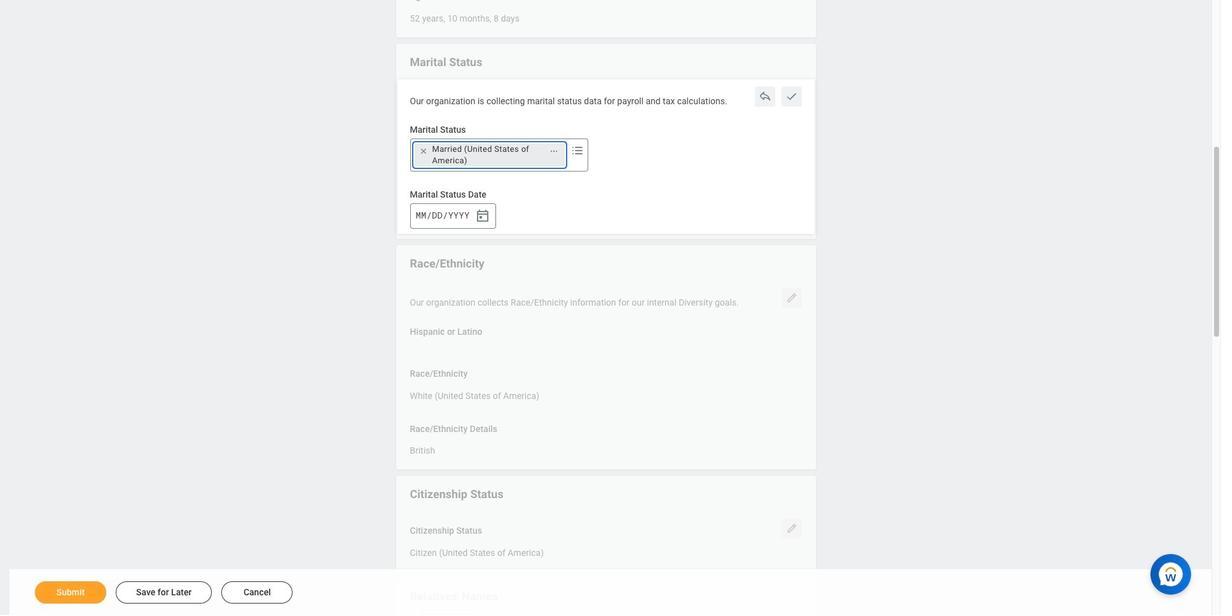 Task type: vqa. For each thing, say whether or not it's contained in the screenshot.
'related actions' Icon
yes



Task type: describe. For each thing, give the bounding box(es) containing it.
1 edit image from the top
[[786, 292, 798, 305]]

married (united states of america) element
[[432, 144, 542, 167]]

married (united states of america), press delete to clear value. option
[[415, 144, 565, 167]]

action bar region
[[10, 569, 1212, 616]]

prompts image
[[570, 143, 585, 159]]

undo l image
[[759, 90, 772, 103]]



Task type: locate. For each thing, give the bounding box(es) containing it.
related actions image
[[549, 147, 558, 156]]

None text field
[[410, 6, 520, 28], [410, 541, 544, 563], [410, 6, 520, 28], [410, 541, 544, 563]]

group
[[410, 204, 496, 229]]

1 vertical spatial edit image
[[786, 523, 798, 536]]

x small image
[[417, 145, 430, 158]]

calendar image
[[475, 209, 490, 224]]

check image
[[786, 90, 798, 103]]

0 vertical spatial edit image
[[786, 292, 798, 305]]

edit image
[[786, 292, 798, 305], [786, 523, 798, 536]]

2 edit image from the top
[[786, 523, 798, 536]]

None text field
[[410, 384, 540, 406], [410, 439, 435, 461], [410, 384, 540, 406], [410, 439, 435, 461]]



